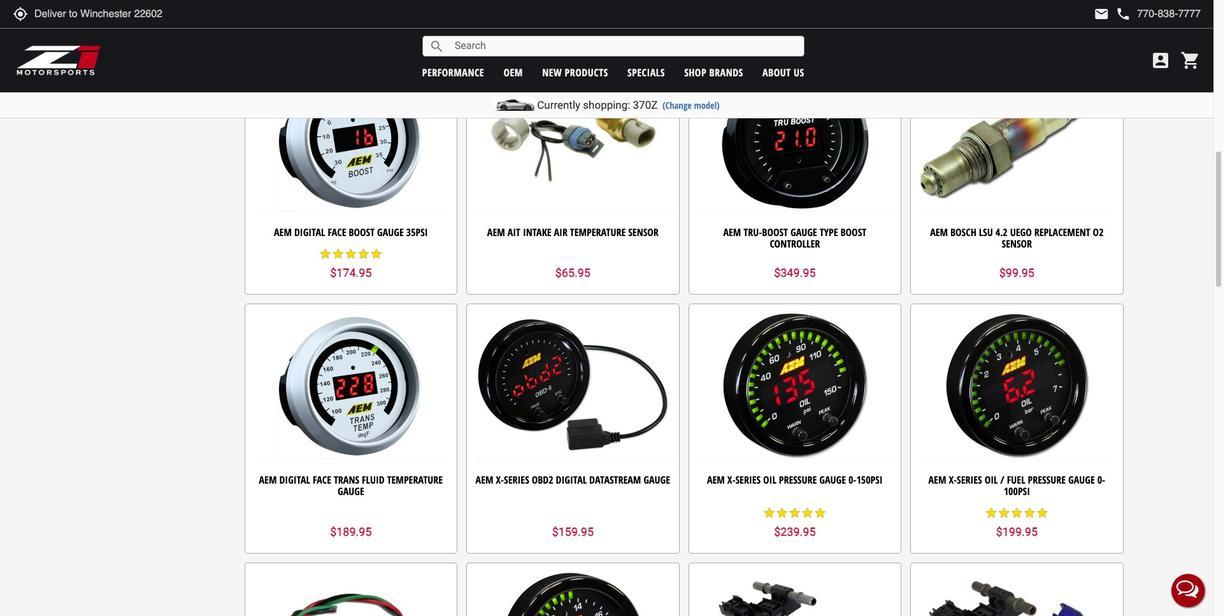 Task type: locate. For each thing, give the bounding box(es) containing it.
aem for aem digital face boost gauge 35psi
[[274, 226, 292, 240]]

performance
[[422, 65, 484, 79]]

2 series from the left
[[736, 474, 761, 488]]

face for boost
[[328, 226, 346, 240]]

mail link
[[1095, 6, 1110, 22]]

0 vertical spatial face
[[328, 226, 346, 240]]

aem x-series oil pressure gauge 0-150psi
[[707, 474, 883, 488]]

boost up $349.95
[[762, 226, 788, 240]]

aem inside the "aem digital face trans fluid temperature gauge"
[[259, 474, 277, 488]]

0 horizontal spatial sensor
[[629, 226, 659, 240]]

oil for /
[[985, 474, 998, 488]]

series for pressure
[[736, 474, 761, 488]]

aem inside aem x-series oil / fuel pressure gauge 0- 100psi
[[929, 474, 947, 488]]

o2
[[1093, 226, 1104, 240]]

3 x- from the left
[[949, 474, 957, 488]]

$500
[[139, 23, 157, 32]]

about us
[[763, 65, 805, 79]]

2 pressure from the left
[[1028, 474, 1066, 488]]

0 horizontal spatial x-
[[496, 474, 504, 488]]

(change
[[663, 99, 692, 112]]

digital inside the "aem digital face trans fluid temperature gauge"
[[279, 474, 310, 488]]

boost
[[349, 226, 375, 240], [762, 226, 788, 240], [841, 226, 867, 240]]

x- inside aem x-series oil / fuel pressure gauge 0- 100psi
[[949, 474, 957, 488]]

go button
[[194, 79, 215, 99]]

currently
[[537, 99, 581, 112]]

x-
[[496, 474, 504, 488], [728, 474, 736, 488], [949, 474, 957, 488]]

brands
[[710, 65, 744, 79]]

1 vertical spatial face
[[313, 474, 331, 488]]

$174.95
[[330, 266, 372, 280]]

fuel
[[1008, 474, 1026, 488]]

$189.95
[[330, 18, 372, 32], [997, 18, 1038, 32], [330, 526, 372, 539]]

shop brands
[[685, 65, 744, 79]]

$99.95
[[1000, 266, 1035, 280]]

1 horizontal spatial $100
[[133, 5, 151, 15]]

2 horizontal spatial x-
[[949, 474, 957, 488]]

face up star star star star star $174.95
[[328, 226, 346, 240]]

face left trans
[[313, 474, 331, 488]]

series for /
[[957, 474, 983, 488]]

1 horizontal spatial 0-
[[1098, 474, 1106, 488]]

$100 left to
[[109, 23, 127, 32]]

new
[[542, 65, 562, 79]]

temperature
[[570, 226, 626, 240], [387, 474, 443, 488]]

digital for aem digital face boost gauge 35psi
[[294, 226, 325, 240]]

0 horizontal spatial oil
[[764, 474, 777, 488]]

oem link
[[504, 65, 523, 79]]

under  $100
[[107, 5, 151, 15]]

2 oil from the left
[[985, 474, 998, 488]]

None radio
[[98, 40, 107, 48]]

aem bosch lsu 4.2 uego replacement o2 sensor
[[931, 226, 1104, 251]]

digital up star star star star star $174.95
[[294, 226, 325, 240]]

min number field
[[98, 79, 145, 99]]

replacement
[[1035, 226, 1091, 240]]

150psi
[[857, 474, 883, 488]]

1 vertical spatial $100
[[109, 23, 127, 32]]

oil up star star star star star $239.95
[[764, 474, 777, 488]]

gauge inside aem tru-boost gauge type boost controller
[[791, 226, 818, 240]]

tru-
[[744, 226, 762, 240]]

shop
[[685, 65, 707, 79]]

series inside aem x-series oil / fuel pressure gauge 0- 100psi
[[957, 474, 983, 488]]

1 horizontal spatial boost
[[762, 226, 788, 240]]

ait
[[508, 226, 521, 240]]

$199.95
[[552, 18, 594, 32], [997, 526, 1038, 539]]

4.2
[[996, 226, 1008, 240]]

0 horizontal spatial temperature
[[387, 474, 443, 488]]

1 horizontal spatial oil
[[985, 474, 998, 488]]

star star star star star $239.95
[[763, 508, 827, 539]]

about
[[763, 65, 791, 79]]

1 0- from the left
[[849, 474, 857, 488]]

0 horizontal spatial boost
[[349, 226, 375, 240]]

1 horizontal spatial series
[[736, 474, 761, 488]]

account_box link
[[1148, 50, 1175, 71]]

1 pressure from the left
[[779, 474, 817, 488]]

$100 up $500
[[133, 5, 151, 15]]

2 horizontal spatial boost
[[841, 226, 867, 240]]

temperature right fluid
[[387, 474, 443, 488]]

aem
[[274, 226, 292, 240], [487, 226, 505, 240], [724, 226, 741, 240], [931, 226, 948, 240], [259, 474, 277, 488], [476, 474, 494, 488], [707, 474, 725, 488], [929, 474, 947, 488]]

0 horizontal spatial $199.95
[[552, 18, 594, 32]]

0 vertical spatial $100
[[133, 5, 151, 15]]

intake
[[523, 226, 552, 240]]

None radio
[[98, 5, 107, 13], [98, 22, 107, 31], [98, 57, 107, 66], [98, 5, 107, 13], [98, 22, 107, 31], [98, 57, 107, 66]]

face
[[328, 226, 346, 240], [313, 474, 331, 488]]

0 horizontal spatial series
[[504, 474, 529, 488]]

$199.95 up new products link
[[552, 18, 594, 32]]

gauge
[[377, 226, 404, 240], [791, 226, 818, 240], [644, 474, 671, 488], [820, 474, 846, 488], [1069, 474, 1095, 488], [338, 485, 364, 499]]

aem for aem ait intake air temperature sensor
[[487, 226, 505, 240]]

mail phone
[[1095, 6, 1132, 22]]

oil left /
[[985, 474, 998, 488]]

series
[[504, 474, 529, 488], [736, 474, 761, 488], [957, 474, 983, 488]]

$100
[[133, 5, 151, 15], [109, 23, 127, 32]]

boost right type
[[841, 226, 867, 240]]

face inside the "aem digital face trans fluid temperature gauge"
[[313, 474, 331, 488]]

35psi
[[406, 226, 428, 240]]

0-
[[849, 474, 857, 488], [1098, 474, 1106, 488]]

$199.95 inside star star star star star $199.95
[[997, 526, 1038, 539]]

star
[[319, 248, 332, 261], [332, 248, 345, 261], [345, 248, 357, 261], [357, 248, 370, 261], [370, 248, 383, 261], [763, 508, 776, 520], [776, 508, 789, 520], [789, 508, 802, 520], [802, 508, 814, 520], [814, 508, 827, 520], [986, 508, 998, 520], [998, 508, 1011, 520], [1011, 508, 1024, 520], [1024, 508, 1037, 520], [1037, 508, 1049, 520]]

0- inside aem x-series oil / fuel pressure gauge 0- 100psi
[[1098, 474, 1106, 488]]

0 vertical spatial $199.95
[[552, 18, 594, 32]]

2 horizontal spatial series
[[957, 474, 983, 488]]

0 vertical spatial temperature
[[570, 226, 626, 240]]

oil
[[764, 474, 777, 488], [985, 474, 998, 488]]

aem digital face trans fluid temperature gauge
[[259, 474, 443, 499]]

z1 motorsports logo image
[[16, 45, 102, 76]]

1 x- from the left
[[496, 474, 504, 488]]

digital right obd2
[[556, 474, 587, 488]]

1 series from the left
[[504, 474, 529, 488]]

shop brands link
[[685, 65, 744, 79]]

pressure right fuel
[[1028, 474, 1066, 488]]

temperature right air
[[570, 226, 626, 240]]

$199.95 down 100psi
[[997, 526, 1038, 539]]

bosch
[[951, 226, 977, 240]]

1 vertical spatial $199.95
[[997, 526, 1038, 539]]

0 horizontal spatial $100
[[109, 23, 127, 32]]

aem tru-boost gauge type boost controller
[[724, 226, 867, 251]]

2 0- from the left
[[1098, 474, 1106, 488]]

air
[[554, 226, 568, 240]]

$100 to $500
[[107, 23, 157, 32]]

trans
[[334, 474, 359, 488]]

new products link
[[542, 65, 608, 79]]

1 horizontal spatial x-
[[728, 474, 736, 488]]

(change model) link
[[663, 99, 720, 112]]

x- for aem x-series oil / fuel pressure gauge 0- 100psi
[[949, 474, 957, 488]]

1 horizontal spatial $199.95
[[997, 526, 1038, 539]]

aem inside aem tru-boost gauge type boost controller
[[724, 226, 741, 240]]

0 horizontal spatial pressure
[[779, 474, 817, 488]]

currently shopping: 370z (change model)
[[537, 99, 720, 112]]

1 vertical spatial temperature
[[387, 474, 443, 488]]

digital
[[294, 226, 325, 240], [279, 474, 310, 488], [556, 474, 587, 488]]

aem inside the aem bosch lsu 4.2 uego replacement o2 sensor
[[931, 226, 948, 240]]

aem x-series obd2 digital datastream gauge
[[476, 474, 671, 488]]

boost up star star star star star $174.95
[[349, 226, 375, 240]]

2 x- from the left
[[728, 474, 736, 488]]

pressure up star star star star star $239.95
[[779, 474, 817, 488]]

0 horizontal spatial 0-
[[849, 474, 857, 488]]

oil inside aem x-series oil / fuel pressure gauge 0- 100psi
[[985, 474, 998, 488]]

pressure
[[779, 474, 817, 488], [1028, 474, 1066, 488]]

controller
[[770, 237, 820, 251]]

3 series from the left
[[957, 474, 983, 488]]

1 horizontal spatial pressure
[[1028, 474, 1066, 488]]

digital left trans
[[279, 474, 310, 488]]

1 horizontal spatial sensor
[[1002, 237, 1033, 251]]

1 oil from the left
[[764, 474, 777, 488]]

aem ait intake air temperature sensor
[[487, 226, 659, 240]]

sensor
[[629, 226, 659, 240], [1002, 237, 1033, 251]]

type
[[820, 226, 838, 240]]



Task type: vqa. For each thing, say whether or not it's contained in the screenshot.
& corresponding to 4 & up element
no



Task type: describe. For each thing, give the bounding box(es) containing it.
max number field
[[146, 79, 193, 99]]

datastream
[[590, 474, 641, 488]]

products
[[565, 65, 608, 79]]

about us link
[[763, 65, 805, 79]]

performance link
[[422, 65, 484, 79]]

2 boost from the left
[[762, 226, 788, 240]]

$219.95
[[774, 18, 816, 32]]

my_location
[[13, 6, 28, 22]]

aem digital face boost gauge 35psi
[[274, 226, 428, 240]]

$65.95
[[556, 266, 591, 280]]

aem for aem x-series oil / fuel pressure gauge 0- 100psi
[[929, 474, 947, 488]]

370z
[[633, 99, 658, 112]]

x- for aem x-series obd2 digital datastream gauge
[[496, 474, 504, 488]]

model)
[[694, 99, 720, 112]]

new products
[[542, 65, 608, 79]]

obd2
[[532, 474, 554, 488]]

go
[[200, 84, 210, 93]]

oem
[[504, 65, 523, 79]]

shopping_cart link
[[1178, 50, 1201, 71]]

star star star star star $174.95
[[319, 248, 383, 280]]

temperature inside the "aem digital face trans fluid temperature gauge"
[[387, 474, 443, 488]]

mail
[[1095, 6, 1110, 22]]

series for digital
[[504, 474, 529, 488]]

aem for aem x-series oil pressure gauge 0-150psi
[[707, 474, 725, 488]]

x- for aem x-series oil pressure gauge 0-150psi
[[728, 474, 736, 488]]

phone link
[[1116, 6, 1201, 22]]

aem for aem tru-boost gauge type boost controller
[[724, 226, 741, 240]]

under
[[109, 5, 131, 15]]

us
[[794, 65, 805, 79]]

gauge inside aem x-series oil / fuel pressure gauge 0- 100psi
[[1069, 474, 1095, 488]]

$349.95
[[774, 266, 816, 280]]

Search search field
[[445, 36, 804, 56]]

specials link
[[628, 65, 665, 79]]

aem for aem digital face trans fluid temperature gauge
[[259, 474, 277, 488]]

aem for aem x-series obd2 digital datastream gauge
[[476, 474, 494, 488]]

aem for aem bosch lsu 4.2 uego replacement o2 sensor
[[931, 226, 948, 240]]

shopping_cart
[[1181, 50, 1201, 71]]

face for trans
[[313, 474, 331, 488]]

search
[[429, 39, 445, 54]]

digital for aem digital face trans fluid temperature gauge
[[279, 474, 310, 488]]

to
[[129, 23, 137, 32]]

oil for pressure
[[764, 474, 777, 488]]

gauge inside the "aem digital face trans fluid temperature gauge"
[[338, 485, 364, 499]]

1 horizontal spatial temperature
[[570, 226, 626, 240]]

phone
[[1116, 6, 1132, 22]]

sensor inside the aem bosch lsu 4.2 uego replacement o2 sensor
[[1002, 237, 1033, 251]]

uego
[[1011, 226, 1032, 240]]

star star star star star $199.95
[[986, 508, 1049, 539]]

/
[[1001, 474, 1005, 488]]

$159.95
[[552, 526, 594, 539]]

fluid
[[362, 474, 385, 488]]

1 boost from the left
[[349, 226, 375, 240]]

100psi
[[1004, 485, 1031, 499]]

pressure inside aem x-series oil / fuel pressure gauge 0- 100psi
[[1028, 474, 1066, 488]]

lsu
[[979, 226, 993, 240]]

shopping:
[[583, 99, 631, 112]]

$239.95
[[774, 526, 816, 539]]

aem x-series oil / fuel pressure gauge 0- 100psi
[[929, 474, 1106, 499]]

specials
[[628, 65, 665, 79]]

3 boost from the left
[[841, 226, 867, 240]]

account_box
[[1151, 50, 1171, 71]]



